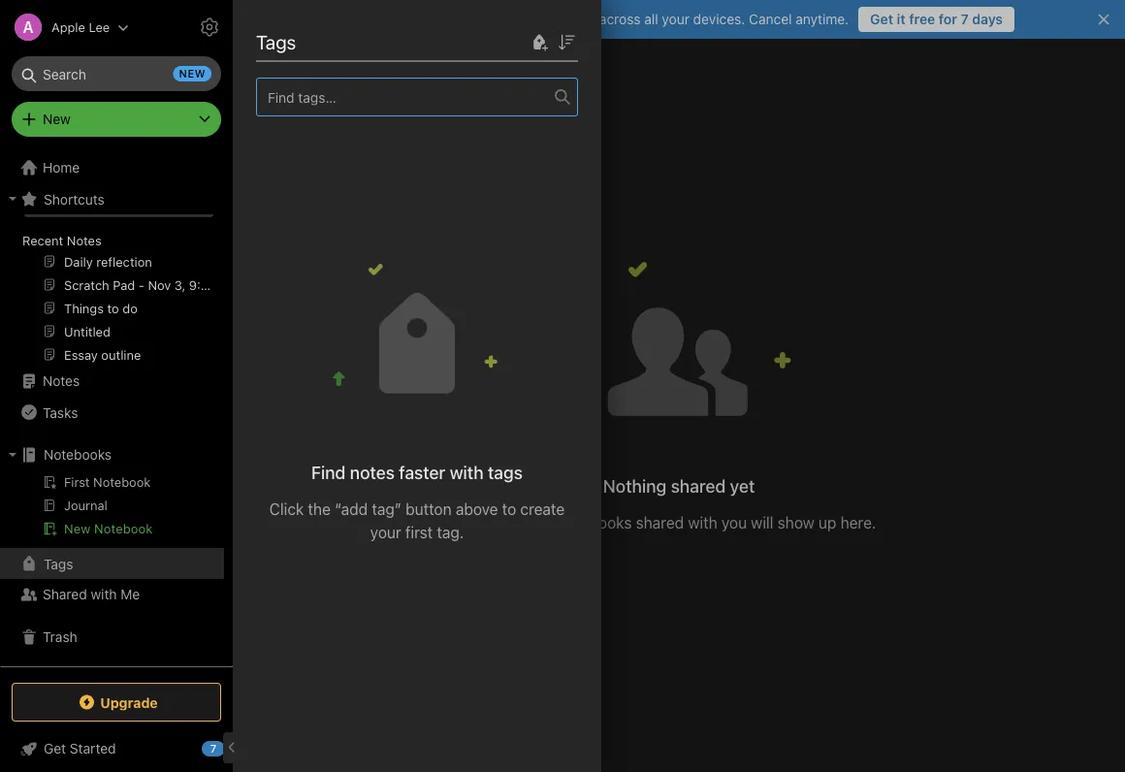 Task type: vqa. For each thing, say whether or not it's contained in the screenshot.
leftmost Get
yes



Task type: describe. For each thing, give the bounding box(es) containing it.
new notebook button
[[0, 517, 224, 540]]

free
[[909, 11, 936, 27]]

new button
[[12, 102, 221, 137]]

settings image
[[198, 16, 221, 39]]

sync
[[565, 11, 596, 27]]

new for new notebook
[[64, 521, 91, 536]]

get it free for 7 days
[[870, 11, 1003, 27]]

shared with me inside tree
[[43, 586, 140, 602]]

tasks
[[43, 404, 78, 420]]

button
[[406, 500, 452, 519]]

Find tags… text field
[[257, 84, 555, 110]]

1 vertical spatial shared
[[636, 514, 684, 532]]

0 vertical spatial tags
[[256, 30, 296, 53]]

tags button
[[0, 548, 224, 579]]

tag"
[[372, 500, 402, 519]]

apple
[[51, 20, 85, 34]]

1 horizontal spatial me
[[367, 66, 394, 89]]

notes link
[[0, 366, 224, 397]]

trash
[[43, 629, 77, 645]]

1 horizontal spatial shared
[[262, 66, 322, 89]]

notebooks
[[558, 514, 632, 532]]

shortcuts
[[44, 191, 105, 207]]

click
[[269, 500, 304, 519]]

sort options image
[[555, 31, 578, 54]]

home
[[43, 160, 80, 176]]

get for get started
[[44, 741, 66, 757]]

first
[[405, 523, 433, 542]]

new notebook group
[[0, 471, 224, 548]]

"add
[[335, 500, 368, 519]]

new notebook
[[64, 521, 153, 536]]

days
[[972, 11, 1003, 27]]

click the "add tag" button above to create your first tag.
[[269, 500, 565, 542]]

started
[[70, 741, 116, 757]]

me inside tree
[[121, 586, 140, 602]]

icon
[[106, 154, 131, 169]]

tree containing home
[[0, 82, 233, 666]]

new
[[179, 67, 206, 80]]

across
[[599, 11, 641, 27]]

devices.
[[693, 11, 745, 27]]

the
[[308, 500, 331, 519]]

will
[[751, 514, 774, 532]]

nothing
[[603, 476, 667, 497]]

find
[[311, 462, 346, 483]]

to inside "icon on a note, notebook, stack or tag to add it here."
[[57, 189, 69, 204]]

your inside the click the "add tag" button above to create your first tag.
[[370, 523, 401, 542]]

1 vertical spatial shared
[[43, 586, 87, 602]]

find notes faster with tags
[[311, 462, 523, 483]]

1 horizontal spatial shared with me
[[262, 66, 394, 89]]

shared with me link
[[0, 579, 224, 610]]

new for new
[[43, 111, 71, 127]]

tasks button
[[0, 397, 224, 428]]



Task type: locate. For each thing, give the bounding box(es) containing it.
upgrade button
[[12, 683, 221, 722]]

icon on a note, notebook, stack or tag to add it here.
[[35, 154, 178, 204]]

0 vertical spatial notes
[[67, 233, 102, 247]]

it
[[897, 11, 906, 27], [98, 189, 106, 204]]

0 horizontal spatial 7
[[210, 743, 217, 755]]

0 vertical spatial shared with me
[[262, 66, 394, 89]]

0 vertical spatial shared
[[671, 476, 726, 497]]

shared up the notes and notebooks shared with you will show up here.
[[671, 476, 726, 497]]

get left started
[[44, 741, 66, 757]]

shared with me
[[262, 66, 394, 89], [43, 586, 140, 602]]

stack
[[131, 172, 162, 186]]

tags
[[488, 462, 523, 483]]

get started
[[44, 741, 116, 757]]

here.
[[109, 189, 139, 204], [841, 514, 876, 532]]

7 left click to collapse image
[[210, 743, 217, 755]]

above
[[456, 500, 498, 519]]

0 horizontal spatial your
[[370, 523, 401, 542]]

0 vertical spatial get
[[870, 11, 894, 27]]

anytime.
[[796, 11, 849, 27]]

it inside button
[[897, 11, 906, 27]]

shared
[[671, 476, 726, 497], [636, 514, 684, 532]]

1 horizontal spatial it
[[897, 11, 906, 27]]

notes
[[350, 462, 395, 483]]

0 horizontal spatial shared with me
[[43, 586, 140, 602]]

cancel
[[749, 11, 792, 27]]

to inside the click the "add tag" button above to create your first tag.
[[502, 500, 516, 519]]

get inside help and learning task checklist field
[[44, 741, 66, 757]]

new inside new popup button
[[43, 111, 71, 127]]

1 vertical spatial shared with me
[[43, 586, 140, 602]]

tags inside button
[[44, 556, 73, 572]]

1 horizontal spatial 7
[[961, 11, 969, 27]]

new inside new notebook button
[[64, 521, 91, 536]]

0 vertical spatial 7
[[961, 11, 969, 27]]

0 vertical spatial new
[[43, 111, 71, 127]]

1 vertical spatial here.
[[841, 514, 876, 532]]

your right all at the right top of the page
[[662, 11, 690, 27]]

get left free
[[870, 11, 894, 27]]

note,
[[35, 172, 65, 186]]

all
[[644, 11, 658, 27]]

here. right up
[[841, 514, 876, 532]]

up
[[819, 514, 837, 532]]

0 vertical spatial to
[[57, 189, 69, 204]]

yet
[[730, 476, 755, 497]]

trash link
[[0, 622, 224, 653]]

get inside button
[[870, 11, 894, 27]]

Search text field
[[25, 56, 208, 91]]

1 vertical spatial to
[[502, 500, 516, 519]]

expand notebooks image
[[5, 447, 20, 463]]

0 horizontal spatial me
[[121, 586, 140, 602]]

and
[[528, 514, 554, 532]]

faster
[[399, 462, 445, 483]]

get it free for 7 days button
[[859, 7, 1015, 32]]

1 vertical spatial new
[[64, 521, 91, 536]]

to
[[57, 189, 69, 204], [502, 500, 516, 519]]

click to collapse image
[[226, 736, 240, 760]]

sync across all your devices. cancel anytime.
[[565, 11, 849, 27]]

1 vertical spatial get
[[44, 741, 66, 757]]

tag.
[[437, 523, 464, 542]]

to right above
[[502, 500, 516, 519]]

it left free
[[897, 11, 906, 27]]

notes right recent
[[67, 233, 102, 247]]

0 vertical spatial shared
[[262, 66, 322, 89]]

1 vertical spatial 7
[[210, 743, 217, 755]]

0 horizontal spatial it
[[98, 189, 106, 204]]

notebook
[[94, 521, 153, 536]]

0 vertical spatial it
[[897, 11, 906, 27]]

0 horizontal spatial to
[[57, 189, 69, 204]]

shortcuts button
[[0, 183, 224, 214]]

recent
[[22, 233, 63, 247]]

create
[[520, 500, 565, 519]]

1 vertical spatial notes
[[43, 373, 80, 389]]

Sort field
[[555, 30, 578, 54]]

tags down new notebook
[[44, 556, 73, 572]]

0 vertical spatial here.
[[109, 189, 139, 204]]

1 vertical spatial me
[[121, 586, 140, 602]]

here. inside "icon on a note, notebook, stack or tag to add it here."
[[109, 189, 139, 204]]

new search field
[[25, 56, 211, 91]]

group
[[0, 114, 224, 374]]

7
[[961, 11, 969, 27], [210, 743, 217, 755]]

a
[[152, 154, 159, 169]]

notebook,
[[68, 172, 127, 186]]

lee
[[89, 20, 110, 34]]

2 vertical spatial notes
[[482, 514, 524, 532]]

on
[[134, 154, 149, 169]]

it down notebook,
[[98, 189, 106, 204]]

it inside "icon on a note, notebook, stack or tag to add it here."
[[98, 189, 106, 204]]

notes for notes and notebooks shared with you will show up here.
[[482, 514, 524, 532]]

0 horizontal spatial here.
[[109, 189, 139, 204]]

upgrade
[[100, 694, 158, 710]]

notes
[[67, 233, 102, 247], [43, 373, 80, 389], [482, 514, 524, 532]]

new left notebook
[[64, 521, 91, 536]]

notes left and on the left
[[482, 514, 524, 532]]

0 horizontal spatial shared
[[43, 586, 87, 602]]

or
[[166, 172, 178, 186]]

0 horizontal spatial get
[[44, 741, 66, 757]]

1 vertical spatial it
[[98, 189, 106, 204]]

shared down nothing shared yet
[[636, 514, 684, 532]]

notes inside group
[[67, 233, 102, 247]]

shared with me element
[[233, 39, 1125, 772]]

1 horizontal spatial here.
[[841, 514, 876, 532]]

notes for notes
[[43, 373, 80, 389]]

create new tag image
[[528, 31, 551, 54]]

get for get it free for 7 days
[[870, 11, 894, 27]]

notes up tasks
[[43, 373, 80, 389]]

home link
[[0, 152, 233, 183]]

tree
[[0, 82, 233, 666]]

your down tag"
[[370, 523, 401, 542]]

1 horizontal spatial tags
[[256, 30, 296, 53]]

you
[[722, 514, 747, 532]]

here. down stack
[[109, 189, 139, 204]]

here. inside shared with me element
[[841, 514, 876, 532]]

0 horizontal spatial tags
[[44, 556, 73, 572]]

your
[[662, 11, 690, 27], [370, 523, 401, 542]]

new up 'home'
[[43, 111, 71, 127]]

me
[[367, 66, 394, 89], [121, 586, 140, 602]]

to right tag
[[57, 189, 69, 204]]

nothing shared yet
[[603, 476, 755, 497]]

0 vertical spatial your
[[662, 11, 690, 27]]

new
[[43, 111, 71, 127], [64, 521, 91, 536]]

tag
[[35, 189, 54, 204]]

1 horizontal spatial your
[[662, 11, 690, 27]]

notes and notebooks shared with you will show up here.
[[482, 514, 876, 532]]

7 inside the get it free for 7 days button
[[961, 11, 969, 27]]

1 horizontal spatial get
[[870, 11, 894, 27]]

7 inside help and learning task checklist field
[[210, 743, 217, 755]]

1 horizontal spatial to
[[502, 500, 516, 519]]

Account field
[[0, 8, 129, 47]]

tags right 'settings' image on the left top of the page
[[256, 30, 296, 53]]

add
[[73, 189, 95, 204]]

1 vertical spatial tags
[[44, 556, 73, 572]]

Help and Learning task checklist field
[[0, 733, 233, 765]]

show
[[778, 514, 815, 532]]

for
[[939, 11, 958, 27]]

with
[[327, 66, 363, 89], [450, 462, 484, 483], [688, 514, 718, 532], [91, 586, 117, 602]]

0 vertical spatial me
[[367, 66, 394, 89]]

apple lee
[[51, 20, 110, 34]]

7 right for
[[961, 11, 969, 27]]

notebooks
[[44, 447, 112, 463]]

group containing icon on a note, notebook, stack or tag to add it here.
[[0, 114, 224, 374]]

recent notes
[[22, 233, 102, 247]]

notebooks link
[[0, 439, 224, 471]]

notes inside shared with me element
[[482, 514, 524, 532]]

tags
[[256, 30, 296, 53], [44, 556, 73, 572]]

get
[[870, 11, 894, 27], [44, 741, 66, 757]]

1 vertical spatial your
[[370, 523, 401, 542]]

shared
[[262, 66, 322, 89], [43, 586, 87, 602]]



